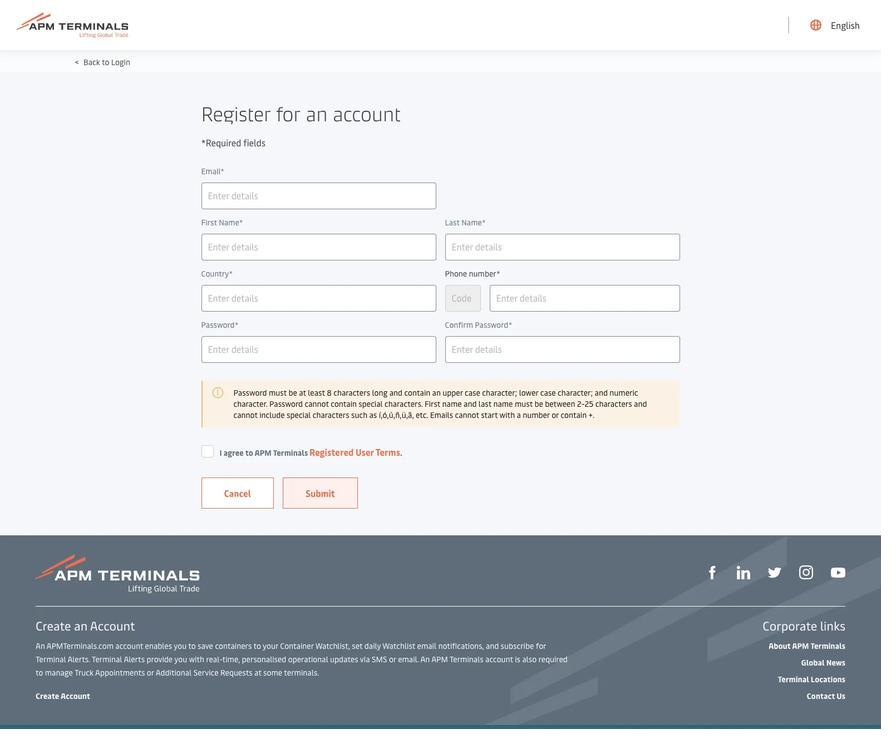 Task type: locate. For each thing, give the bounding box(es) containing it.
2 vertical spatial terminals
[[450, 654, 484, 665]]

1 horizontal spatial apm
[[432, 654, 448, 665]]

confirm
[[445, 320, 473, 330]]

and up characters.
[[390, 388, 403, 398]]

requests
[[221, 668, 253, 678]]

password up "character."
[[234, 388, 267, 398]]

number*
[[469, 268, 501, 279]]

last name*
[[445, 217, 486, 228]]

0 horizontal spatial for
[[276, 99, 301, 126]]

Last Name* field
[[445, 234, 680, 261]]

1 vertical spatial account
[[115, 641, 143, 652]]

2 horizontal spatial account
[[486, 654, 513, 665]]

terminals inside an apmterminals.com account enables you to save containers to your container watchlist, set daily watchlist email notifications, and subscribe for terminal alerts. terminal alerts provide you with real-time, personalised operational updates via sms or email. an apm terminals account is also required to manage truck appointments or additional service requests at some terminals.
[[450, 654, 484, 665]]

1 horizontal spatial terminals
[[450, 654, 484, 665]]

1 vertical spatial create
[[36, 691, 59, 702]]

special up as
[[359, 399, 383, 409]]

0 vertical spatial must
[[269, 388, 287, 398]]

terminals left the registered
[[273, 448, 308, 458]]

1 horizontal spatial an
[[306, 99, 328, 126]]

1 horizontal spatial must
[[515, 399, 533, 409]]

an apmterminals.com account enables you to save containers to your container watchlist, set daily watchlist email notifications, and subscribe for terminal alerts. terminal alerts provide you with real-time, personalised operational updates via sms or email. an apm terminals account is also required to manage truck appointments or additional service requests at some terminals.
[[36, 641, 568, 678]]

apm down corporate links
[[793, 641, 810, 652]]

be
[[289, 388, 297, 398], [535, 399, 544, 409]]

fields
[[244, 136, 266, 149]]

1 vertical spatial account
[[61, 691, 90, 702]]

0 horizontal spatial or
[[147, 668, 154, 678]]

create for create account
[[36, 691, 59, 702]]

0 vertical spatial apm
[[255, 448, 272, 458]]

with left a at the right of the page
[[500, 410, 515, 421]]

character; up last
[[482, 388, 518, 398]]

password* element
[[201, 319, 436, 332]]

logo image
[[17, 12, 128, 38]]

2 vertical spatial apm
[[432, 654, 448, 665]]

for right register
[[276, 99, 301, 126]]

containers
[[215, 641, 252, 652]]

for
[[276, 99, 301, 126], [536, 641, 546, 652]]

1 case from the left
[[465, 388, 481, 398]]

1 horizontal spatial or
[[389, 654, 396, 665]]

case
[[465, 388, 481, 398], [541, 388, 556, 398]]

1 horizontal spatial for
[[536, 641, 546, 652]]

must up the include
[[269, 388, 287, 398]]

0 vertical spatial account
[[333, 99, 401, 126]]

2 horizontal spatial contain
[[561, 410, 587, 421]]

back to login
[[82, 57, 130, 67]]

1 horizontal spatial name
[[494, 399, 513, 409]]

provide
[[147, 654, 173, 665]]

1 create from the top
[[36, 618, 71, 634]]

0 horizontal spatial contain
[[331, 399, 357, 409]]

or inside password must be at least 8 characters long and contain an upper case character; lower case character; and numeric character. password cannot contain special characters. first name and last name must be between 2-25 characters and cannot include special characters such as í,ó,ú,ñ,ü,ã, etc. emails cannot start with a number or contain +.
[[552, 410, 559, 421]]

1 horizontal spatial account
[[333, 99, 401, 126]]

2 name from the left
[[494, 399, 513, 409]]

us
[[837, 691, 846, 702]]

terminal up appointments
[[92, 654, 122, 665]]

terminals down notifications,
[[450, 654, 484, 665]]

to
[[102, 57, 109, 67], [245, 448, 253, 458], [188, 641, 196, 652], [254, 641, 261, 652], [36, 668, 43, 678]]

0 horizontal spatial name
[[443, 399, 462, 409]]

special right the include
[[287, 410, 311, 421]]

2 vertical spatial or
[[147, 668, 154, 678]]

an
[[306, 99, 328, 126], [433, 388, 441, 398], [74, 618, 87, 634]]

an left apmterminals.com
[[36, 641, 45, 652]]

name* for first name*
[[219, 217, 243, 228]]

login
[[111, 57, 130, 67]]

cancel
[[224, 487, 251, 500]]

country* element
[[201, 267, 436, 281]]

Code field
[[445, 285, 481, 312]]

special
[[359, 399, 383, 409], [287, 410, 311, 421]]

2 horizontal spatial or
[[552, 410, 559, 421]]

terminals up the global news
[[811, 641, 846, 652]]

for up also
[[536, 641, 546, 652]]

to left manage
[[36, 668, 43, 678]]

to right agree
[[245, 448, 253, 458]]

first up emails
[[425, 399, 441, 409]]

1 name* from the left
[[219, 217, 243, 228]]

0 horizontal spatial account
[[115, 641, 143, 652]]

2 horizontal spatial terminal
[[778, 675, 810, 685]]

name down the upper
[[443, 399, 462, 409]]

with down save
[[189, 654, 204, 665]]

cannot down least
[[305, 399, 329, 409]]

1 vertical spatial at
[[255, 668, 262, 678]]

contain
[[405, 388, 431, 398], [331, 399, 357, 409], [561, 410, 587, 421]]

0 horizontal spatial terminal
[[36, 654, 66, 665]]

1 horizontal spatial with
[[500, 410, 515, 421]]

1 horizontal spatial case
[[541, 388, 556, 398]]

2 vertical spatial account
[[486, 654, 513, 665]]

1 horizontal spatial password*
[[475, 320, 513, 330]]

contact us
[[807, 691, 846, 702]]

0 vertical spatial first
[[201, 217, 217, 228]]

with
[[500, 410, 515, 421], [189, 654, 204, 665]]

password* down country*
[[201, 320, 239, 330]]

to left save
[[188, 641, 196, 652]]

0 horizontal spatial cannot
[[234, 410, 258, 421]]

or down provide
[[147, 668, 154, 678]]

1 vertical spatial or
[[389, 654, 396, 665]]

create down manage
[[36, 691, 59, 702]]

0 horizontal spatial an
[[36, 641, 45, 652]]

password up the include
[[270, 399, 303, 409]]

1 vertical spatial for
[[536, 641, 546, 652]]

emails
[[430, 410, 453, 421]]

1 vertical spatial password
[[270, 399, 303, 409]]

2 password* from the left
[[475, 320, 513, 330]]

or right sms
[[389, 654, 396, 665]]

apm right agree
[[255, 448, 272, 458]]

1 horizontal spatial at
[[299, 388, 306, 398]]

last
[[445, 217, 460, 228]]

registered
[[310, 446, 354, 458]]

name
[[443, 399, 462, 409], [494, 399, 513, 409]]

and left 'subscribe'
[[486, 641, 499, 652]]

1 vertical spatial terminals
[[811, 641, 846, 652]]

submit button
[[283, 478, 358, 509]]

character; up 2-
[[558, 388, 593, 398]]

2 name* from the left
[[462, 217, 486, 228]]

first
[[201, 217, 217, 228], [425, 399, 441, 409]]

additional
[[156, 668, 192, 678]]

registered user terms link
[[310, 446, 400, 458]]

apm down email
[[432, 654, 448, 665]]

1 vertical spatial contain
[[331, 399, 357, 409]]

must up a at the right of the page
[[515, 399, 533, 409]]

2 vertical spatial an
[[74, 618, 87, 634]]

for inside an apmterminals.com account enables you to save containers to your container watchlist, set daily watchlist email notifications, and subscribe for terminal alerts. terminal alerts provide you with real-time, personalised operational updates via sms or email. an apm terminals account is also required to manage truck appointments or additional service requests at some terminals.
[[536, 641, 546, 652]]

at left least
[[299, 388, 306, 398]]

0 horizontal spatial password
[[234, 388, 267, 398]]

1 horizontal spatial contain
[[405, 388, 431, 398]]

terminal locations link
[[778, 673, 846, 687]]

cannot down last
[[455, 410, 479, 421]]

characters down 8
[[313, 410, 350, 421]]

terms
[[376, 446, 400, 458]]

name* for last name*
[[462, 217, 486, 228]]

name up the start
[[494, 399, 513, 409]]

0 vertical spatial for
[[276, 99, 301, 126]]

an down email
[[421, 654, 430, 665]]

1 name from the left
[[443, 399, 462, 409]]

apm
[[255, 448, 272, 458], [793, 641, 810, 652], [432, 654, 448, 665]]

be up number
[[535, 399, 544, 409]]

1 vertical spatial be
[[535, 399, 544, 409]]

1 horizontal spatial first
[[425, 399, 441, 409]]

and down numeric
[[634, 399, 647, 409]]

corporate
[[763, 618, 818, 634]]

alerts.
[[68, 654, 90, 665]]

apmterminals.com
[[47, 641, 114, 652]]

1 horizontal spatial name*
[[462, 217, 486, 228]]

account inside register for an account main content
[[333, 99, 401, 126]]

enables
[[145, 641, 172, 652]]

2 horizontal spatial an
[[433, 388, 441, 398]]

create up apmterminals.com
[[36, 618, 71, 634]]

about
[[769, 641, 791, 652]]

1 vertical spatial special
[[287, 410, 311, 421]]

name* right the last at the top
[[462, 217, 486, 228]]

characters down numeric
[[596, 399, 633, 409]]

0 horizontal spatial apm
[[255, 448, 272, 458]]

2 horizontal spatial terminals
[[811, 641, 846, 652]]

0 horizontal spatial special
[[287, 410, 311, 421]]

contain up characters.
[[405, 388, 431, 398]]

case up between
[[541, 388, 556, 398]]

contain down 2-
[[561, 410, 587, 421]]

1 horizontal spatial password
[[270, 399, 303, 409]]

1 horizontal spatial an
[[421, 654, 430, 665]]

youtube image
[[832, 568, 846, 578]]

0 vertical spatial at
[[299, 388, 306, 398]]

news
[[827, 658, 846, 668]]

between
[[545, 399, 576, 409]]

be left least
[[289, 388, 297, 398]]

0 vertical spatial password
[[234, 388, 267, 398]]

register
[[201, 99, 271, 126]]

confirm password* element
[[445, 319, 680, 332]]

or down between
[[552, 410, 559, 421]]

first name*
[[201, 217, 243, 228]]

container
[[280, 641, 314, 652]]

account down the truck on the bottom left of page
[[61, 691, 90, 702]]

first name* element
[[201, 216, 436, 229]]

email.
[[398, 654, 419, 665]]

0 vertical spatial or
[[552, 410, 559, 421]]

terminal
[[36, 654, 66, 665], [92, 654, 122, 665], [778, 675, 810, 685]]

0 horizontal spatial terminals
[[273, 448, 308, 458]]

0 horizontal spatial first
[[201, 217, 217, 228]]

1 horizontal spatial be
[[535, 399, 544, 409]]

terminal up manage
[[36, 654, 66, 665]]

instagram image
[[800, 566, 814, 580]]

characters.
[[385, 399, 423, 409]]

with inside an apmterminals.com account enables you to save containers to your container watchlist, set daily watchlist email notifications, and subscribe for terminal alerts. terminal alerts provide you with real-time, personalised operational updates via sms or email. an apm terminals account is also required to manage truck appointments or additional service requests at some terminals.
[[189, 654, 204, 665]]

0 horizontal spatial case
[[465, 388, 481, 398]]

1 vertical spatial an
[[433, 388, 441, 398]]

you right enables
[[174, 641, 187, 652]]

0 horizontal spatial character;
[[482, 388, 518, 398]]

confirm password*
[[445, 320, 513, 330]]

password must be at least 8 characters long and contain an upper case character; lower case character; and numeric character. password cannot contain special characters. first name and last name must be between 2-25 characters and cannot include special characters such as í,ó,ú,ñ,ü,ã, etc. emails cannot start with a number or contain +. alert
[[201, 381, 680, 428]]

at down personalised
[[255, 668, 262, 678]]

0 horizontal spatial be
[[289, 388, 297, 398]]

also
[[523, 654, 537, 665]]

*required
[[201, 136, 241, 149]]

an
[[36, 641, 45, 652], [421, 654, 430, 665]]

first inside password must be at least 8 characters long and contain an upper case character; lower case character; and numeric character. password cannot contain special characters. first name and last name must be between 2-25 characters and cannot include special characters such as í,ó,ú,ñ,ü,ã, etc. emails cannot start with a number or contain +.
[[425, 399, 441, 409]]

create
[[36, 618, 71, 634], [36, 691, 59, 702]]

2 create from the top
[[36, 691, 59, 702]]

terminal down global
[[778, 675, 810, 685]]

1 vertical spatial with
[[189, 654, 204, 665]]

0 vertical spatial you
[[174, 641, 187, 652]]

to right back
[[102, 57, 109, 67]]

cannot down "character."
[[234, 410, 258, 421]]

you up additional
[[175, 654, 187, 665]]

etc.
[[416, 410, 428, 421]]

0 horizontal spatial at
[[255, 668, 262, 678]]

1 horizontal spatial character;
[[558, 388, 593, 398]]

contain down 8
[[331, 399, 357, 409]]

1 vertical spatial first
[[425, 399, 441, 409]]

global news
[[802, 658, 846, 668]]

and
[[390, 388, 403, 398], [595, 388, 608, 398], [464, 399, 477, 409], [634, 399, 647, 409], [486, 641, 499, 652]]

password* right confirm
[[475, 320, 513, 330]]

1 horizontal spatial special
[[359, 399, 383, 409]]

long
[[372, 388, 388, 398]]

save
[[198, 641, 213, 652]]

submit
[[306, 487, 335, 500]]

1 password* from the left
[[201, 320, 239, 330]]

2 vertical spatial contain
[[561, 410, 587, 421]]

0 vertical spatial terminals
[[273, 448, 308, 458]]

first inside first name* element
[[201, 217, 217, 228]]

0 vertical spatial create
[[36, 618, 71, 634]]

0 horizontal spatial name*
[[219, 217, 243, 228]]

0 horizontal spatial with
[[189, 654, 204, 665]]

Password* password field
[[201, 336, 436, 363]]

0 horizontal spatial password*
[[201, 320, 239, 330]]

0 vertical spatial contain
[[405, 388, 431, 398]]

case up last
[[465, 388, 481, 398]]

account
[[90, 618, 135, 634], [61, 691, 90, 702]]

name* up country*
[[219, 217, 243, 228]]

account up apmterminals.com
[[90, 618, 135, 634]]

and left numeric
[[595, 388, 608, 398]]

about apm terminals
[[769, 641, 846, 652]]

first down email*
[[201, 217, 217, 228]]

fill 44 link
[[769, 566, 782, 580]]

2 case from the left
[[541, 388, 556, 398]]

characters right 8
[[334, 388, 370, 398]]

2 horizontal spatial apm
[[793, 641, 810, 652]]

linkedin image
[[737, 566, 751, 580]]

0 vertical spatial with
[[500, 410, 515, 421]]



Task type: describe. For each thing, give the bounding box(es) containing it.
i
[[220, 448, 222, 458]]

terminals inside i agree to apm terminals registered user terms .
[[273, 448, 308, 458]]

corporate links
[[763, 618, 846, 634]]

0 horizontal spatial an
[[74, 618, 87, 634]]

subscribe
[[501, 641, 534, 652]]

0 vertical spatial an
[[306, 99, 328, 126]]

email* element
[[201, 165, 436, 178]]

.
[[400, 448, 403, 458]]

1 vertical spatial must
[[515, 399, 533, 409]]

2 vertical spatial characters
[[313, 410, 350, 421]]

apm inside i agree to apm terminals registered user terms .
[[255, 448, 272, 458]]

phone
[[445, 268, 467, 279]]

you tube link
[[832, 566, 846, 579]]

contact
[[807, 691, 836, 702]]

manage
[[45, 668, 73, 678]]

english link
[[811, 0, 861, 50]]

2-
[[578, 399, 585, 409]]

global
[[802, 658, 825, 668]]

country*
[[201, 268, 233, 279]]

1 vertical spatial apm
[[793, 641, 810, 652]]

lower
[[520, 388, 539, 398]]

cancel link
[[201, 478, 274, 509]]

some
[[264, 668, 282, 678]]

least
[[308, 388, 325, 398]]

daily
[[365, 641, 381, 652]]

last
[[479, 399, 492, 409]]

personalised
[[242, 654, 287, 665]]

create account
[[36, 691, 90, 702]]

agree
[[224, 448, 244, 458]]

í,ó,ú,ñ,ü,ã,
[[379, 410, 414, 421]]

+.
[[589, 410, 595, 421]]

english
[[832, 19, 861, 31]]

updates
[[330, 654, 359, 665]]

number
[[523, 410, 550, 421]]

operational
[[288, 654, 328, 665]]

1 horizontal spatial terminal
[[92, 654, 122, 665]]

create account link
[[36, 691, 90, 702]]

facebook image
[[706, 566, 720, 580]]

truck
[[75, 668, 94, 678]]

instagram link
[[800, 565, 814, 580]]

and inside an apmterminals.com account enables you to save containers to your container watchlist, set daily watchlist email notifications, and subscribe for terminal alerts. terminal alerts provide you with real-time, personalised operational updates via sms or email. an apm terminals account is also required to manage truck appointments or additional service requests at some terminals.
[[486, 641, 499, 652]]

back
[[84, 57, 100, 67]]

watchlist
[[383, 641, 416, 652]]

service
[[194, 668, 219, 678]]

alerts
[[124, 654, 145, 665]]

2 horizontal spatial cannot
[[455, 410, 479, 421]]

0 horizontal spatial must
[[269, 388, 287, 398]]

at inside password must be at least 8 characters long and contain an upper case character; lower case character; and numeric character. password cannot contain special characters. first name and last name must be between 2-25 characters and cannot include special characters such as í,ó,ú,ñ,ü,ã, etc. emails cannot start with a number or contain +.
[[299, 388, 306, 398]]

i agree to apm terminals registered user terms .
[[220, 446, 403, 458]]

twitter image
[[769, 566, 782, 580]]

a
[[517, 410, 521, 421]]

1 vertical spatial characters
[[596, 399, 633, 409]]

create for create an account
[[36, 618, 71, 634]]

links
[[821, 618, 846, 634]]

numeric
[[610, 388, 639, 398]]

1 vertical spatial you
[[175, 654, 187, 665]]

1 character; from the left
[[482, 388, 518, 398]]

Enter details telephone field
[[490, 285, 680, 312]]

to left your
[[254, 641, 261, 652]]

register for an account main content
[[0, 0, 882, 536]]

global news link
[[802, 657, 846, 670]]

1 horizontal spatial cannot
[[305, 399, 329, 409]]

user
[[356, 446, 374, 458]]

Country* field
[[201, 285, 436, 312]]

start
[[481, 410, 498, 421]]

character.
[[234, 399, 268, 409]]

shape link
[[706, 566, 720, 580]]

First Name* field
[[201, 234, 436, 261]]

watchlist,
[[316, 641, 350, 652]]

last name* element
[[445, 216, 680, 229]]

notifications,
[[439, 641, 484, 652]]

email*
[[201, 166, 225, 177]]

0 vertical spatial characters
[[334, 388, 370, 398]]

terminals.
[[284, 668, 319, 678]]

and left last
[[464, 399, 477, 409]]

0 vertical spatial be
[[289, 388, 297, 398]]

an inside password must be at least 8 characters long and contain an upper case character; lower case character; and numeric character. password cannot contain special characters. first name and last name must be between 2-25 characters and cannot include special characters such as í,ó,ú,ñ,ü,ã, etc. emails cannot start with a number or contain +.
[[433, 388, 441, 398]]

as
[[370, 410, 377, 421]]

2 character; from the left
[[558, 388, 593, 398]]

locations
[[811, 675, 846, 685]]

contact us link
[[807, 690, 846, 703]]

real-
[[206, 654, 223, 665]]

0 vertical spatial an
[[36, 641, 45, 652]]

to inside i agree to apm terminals registered user terms .
[[245, 448, 253, 458]]

with inside password must be at least 8 characters long and contain an upper case character; lower case character; and numeric character. password cannot contain special characters. first name and last name must be between 2-25 characters and cannot include special characters such as í,ó,ú,ñ,ü,ã, etc. emails cannot start with a number or contain +.
[[500, 410, 515, 421]]

1 vertical spatial an
[[421, 654, 430, 665]]

set
[[352, 641, 363, 652]]

linkedin__x28_alt_x29__3_ link
[[737, 566, 751, 580]]

apm inside an apmterminals.com account enables you to save containers to your container watchlist, set daily watchlist email notifications, and subscribe for terminal alerts. terminal alerts provide you with real-time, personalised operational updates via sms or email. an apm terminals account is also required to manage truck appointments or additional service requests at some terminals.
[[432, 654, 448, 665]]

about apm terminals link
[[769, 640, 846, 653]]

Confirm Password* password field
[[445, 336, 680, 363]]

such
[[351, 410, 368, 421]]

Email* field
[[201, 183, 436, 209]]

terminal locations
[[778, 675, 846, 685]]

appointments
[[95, 668, 145, 678]]

phone number*
[[445, 268, 501, 279]]

0 vertical spatial special
[[359, 399, 383, 409]]

25
[[585, 399, 594, 409]]

via
[[360, 654, 370, 665]]

at inside an apmterminals.com account enables you to save containers to your container watchlist, set daily watchlist email notifications, and subscribe for terminal alerts. terminal alerts provide you with real-time, personalised operational updates via sms or email. an apm terminals account is also required to manage truck appointments or additional service requests at some terminals.
[[255, 668, 262, 678]]

0 vertical spatial account
[[90, 618, 135, 634]]

terminal inside 'link'
[[778, 675, 810, 685]]

for inside main content
[[276, 99, 301, 126]]

*required fields
[[201, 136, 266, 149]]

is
[[515, 654, 521, 665]]

time,
[[223, 654, 240, 665]]

create an account
[[36, 618, 135, 634]]

back to login link
[[82, 57, 130, 67]]

your
[[263, 641, 278, 652]]

8
[[327, 388, 332, 398]]



Task type: vqa. For each thing, say whether or not it's contained in the screenshot.
the Name* inside First Name* element
no



